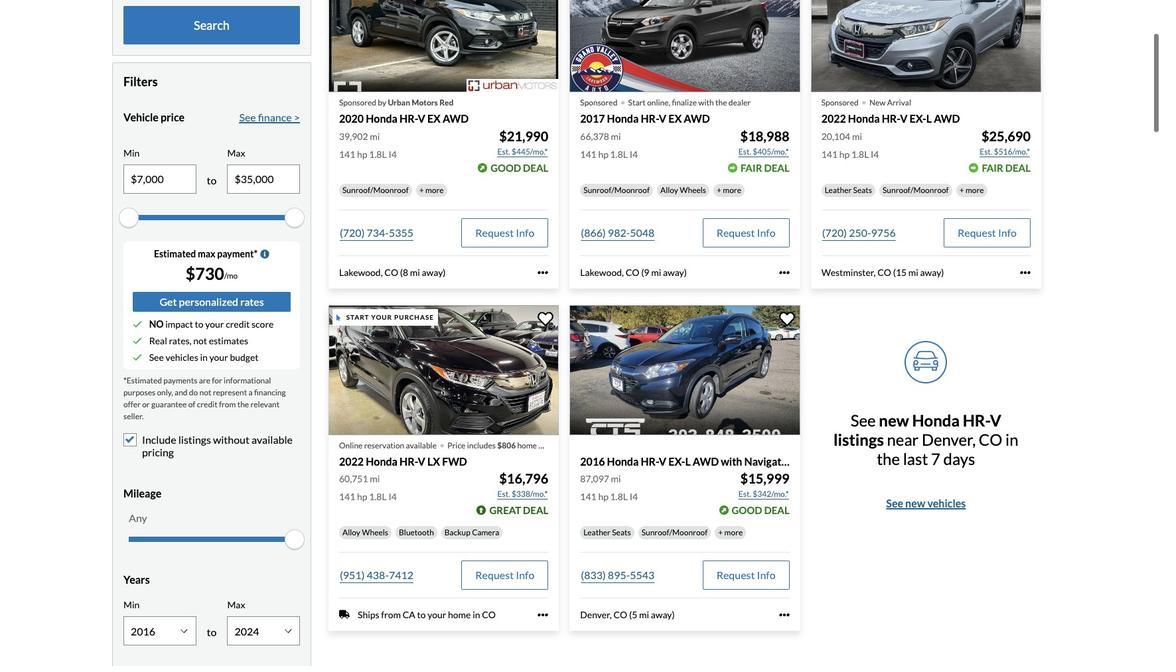 Task type: locate. For each thing, give the bounding box(es) containing it.
· left new
[[861, 89, 867, 113]]

est. for online,
[[739, 146, 751, 156]]

ships from ca to your home in co
[[358, 609, 496, 620]]

sponsored · new arrival 2022 honda hr-v ex-l awd
[[821, 89, 960, 125]]

1 vertical spatial leather
[[584, 527, 610, 537]]

sponsored up 2017
[[580, 98, 617, 108]]

i4 for motors
[[388, 148, 397, 160]]

truck image
[[339, 609, 350, 620]]

awd inside sponsored by urban motors red 2020 honda hr-v ex awd
[[443, 112, 469, 125]]

1 horizontal spatial (720)
[[822, 226, 847, 239]]

hp for arrival
[[839, 148, 850, 160]]

see left near
[[851, 411, 879, 430]]

credit right of
[[197, 399, 217, 409]]

request info
[[475, 226, 534, 239], [716, 226, 776, 239], [958, 226, 1017, 239], [475, 569, 534, 581], [716, 569, 776, 581]]

payment*
[[217, 248, 258, 259]]

est. inside $18,988 est. $405/mo.*
[[739, 146, 751, 156]]

last
[[903, 449, 928, 468]]

crystal black pearl 2022 honda hr-v lx fwd suv / crossover front-wheel drive automatic image
[[328, 305, 559, 435]]

2022 down online
[[339, 455, 364, 468]]

from left ca
[[381, 609, 401, 620]]

home inside 'online reservation available · price includes $806 home delivery 2022 honda hr-v lx fwd'
[[517, 440, 537, 450]]

good deal for $15,999
[[732, 504, 789, 516]]

mi right 87,097
[[611, 473, 621, 484]]

1 vertical spatial leather seats
[[584, 527, 631, 537]]

mi inside "87,097 mi 141 hp 1.8l i4"
[[611, 473, 621, 484]]

with up $15,999
[[721, 455, 742, 468]]

sponsored up 20,104
[[821, 98, 859, 108]]

lakewood, down (866)
[[580, 266, 624, 278]]

1 vertical spatial alloy wheels
[[342, 527, 388, 537]]

represent
[[213, 387, 247, 397]]

(866) 982-5048
[[581, 226, 655, 239]]

$25,690
[[981, 128, 1031, 144]]

hr- inside sponsored by urban motors red 2020 honda hr-v ex awd
[[400, 112, 418, 125]]

l inside sponsored · new arrival 2022 honda hr-v ex-l awd
[[926, 112, 932, 125]]

online,
[[647, 98, 670, 108]]

score
[[252, 318, 274, 330]]

fair down the est. $516/mo.* button
[[982, 162, 1003, 174]]

i4 down sponsored by urban motors red 2020 honda hr-v ex awd
[[388, 148, 397, 160]]

any
[[129, 512, 147, 524]]

1 horizontal spatial ex
[[668, 112, 682, 125]]

black 2016 honda hr-v ex-l awd with navigation suv / crossover all-wheel drive 7-speed cvt image
[[570, 305, 800, 435]]

0 horizontal spatial listings
[[178, 433, 211, 446]]

sunroof/moonroof up (866) 982-5048
[[584, 185, 650, 195]]

1 horizontal spatial vehicles
[[927, 497, 966, 509]]

max up max text field
[[227, 147, 245, 159]]

start your purchase
[[346, 313, 434, 321]]

not up see vehicles in your budget
[[193, 335, 207, 346]]

see left finance
[[239, 111, 256, 123]]

141 inside 60,751 mi 141 hp 1.8l i4
[[339, 491, 355, 502]]

available down the relevant
[[252, 433, 293, 446]]

fair down the est. $405/mo.* button
[[741, 162, 762, 174]]

the left dealer
[[715, 98, 727, 108]]

to down years 'dropdown button'
[[207, 626, 217, 638]]

listings
[[834, 430, 884, 449], [178, 433, 211, 446]]

1.8l inside '39,902 mi 141 hp 1.8l i4'
[[369, 148, 387, 160]]

· right 2017
[[620, 89, 626, 113]]

0 horizontal spatial the
[[237, 399, 249, 409]]

listings down of
[[178, 433, 211, 446]]

fair for $18,988
[[741, 162, 762, 174]]

0 vertical spatial check image
[[133, 336, 142, 345]]

1 vertical spatial ex-
[[668, 455, 685, 468]]

sponsored for $25,690
[[821, 98, 859, 108]]

i4 inside 66,378 mi 141 hp 1.8l i4
[[630, 148, 638, 160]]

0 vertical spatial ex-
[[910, 112, 926, 125]]

1 horizontal spatial 2022
[[821, 112, 846, 125]]

141 inside "87,097 mi 141 hp 1.8l i4"
[[580, 491, 596, 502]]

0 horizontal spatial ex
[[427, 112, 441, 125]]

honda down reservation
[[366, 455, 398, 468]]

check image up "*estimated"
[[133, 353, 142, 362]]

1 horizontal spatial denver,
[[922, 430, 976, 449]]

1.8l for motors
[[369, 148, 387, 160]]

0 horizontal spatial credit
[[197, 399, 217, 409]]

0 vertical spatial credit
[[226, 318, 250, 330]]

1 vertical spatial new
[[905, 497, 925, 509]]

0 horizontal spatial from
[[219, 399, 236, 409]]

141 inside 66,378 mi 141 hp 1.8l i4
[[580, 148, 596, 160]]

1 horizontal spatial from
[[381, 609, 401, 620]]

1 vertical spatial max
[[227, 599, 245, 611]]

from inside *estimated payments are for informational purposes only, and do not represent a financing offer or guarantee of credit from the relevant seller.
[[219, 399, 236, 409]]

est. inside $25,690 est. $516/mo.*
[[980, 146, 992, 156]]

1 sponsored from the left
[[339, 98, 376, 108]]

0 horizontal spatial in
[[200, 352, 208, 363]]

request info for arrival
[[958, 226, 1017, 239]]

relevant
[[250, 399, 279, 409]]

only,
[[157, 387, 173, 397]]

get personalized rates button
[[133, 292, 291, 312]]

1 check image from the top
[[133, 336, 142, 345]]

0 vertical spatial leather
[[825, 185, 852, 195]]

0 vertical spatial vehicles
[[166, 352, 198, 363]]

(720) left 734- at left
[[340, 226, 365, 239]]

good for $15,999
[[732, 504, 762, 516]]

0 horizontal spatial alloy wheels
[[342, 527, 388, 537]]

· left the price
[[439, 432, 445, 456]]

your left purchase
[[371, 313, 392, 321]]

0 vertical spatial good deal
[[491, 162, 548, 174]]

0 vertical spatial with
[[698, 98, 714, 108]]

honda down new
[[848, 112, 880, 125]]

away) right (8
[[422, 266, 446, 278]]

2 ex from the left
[[668, 112, 682, 125]]

request
[[475, 226, 514, 239], [716, 226, 755, 239], [958, 226, 996, 239], [475, 569, 514, 581], [716, 569, 755, 581]]

home right the '$806'
[[517, 440, 537, 450]]

v inside sponsored · new arrival 2022 honda hr-v ex-l awd
[[900, 112, 908, 125]]

0 horizontal spatial good
[[491, 162, 521, 174]]

1 horizontal spatial listings
[[834, 430, 884, 449]]

0 vertical spatial seats
[[853, 185, 872, 195]]

0 horizontal spatial fair
[[741, 162, 762, 174]]

get personalized rates
[[160, 295, 264, 308]]

to right ca
[[417, 609, 426, 620]]

leather up (833)
[[584, 527, 610, 537]]

the inside sponsored · start online, finalize with the dealer 2017 honda hr-v ex awd
[[715, 98, 727, 108]]

$338/mo.*
[[512, 489, 548, 499]]

1 horizontal spatial available
[[406, 440, 437, 450]]

hr- right 2016
[[641, 455, 659, 468]]

sunroof/moonroof up (720) 734-5355
[[342, 185, 409, 195]]

i4 down 2016 honda hr-v ex-l awd with navigation
[[630, 491, 638, 502]]

39,902
[[339, 130, 368, 142]]

home right ca
[[448, 609, 471, 620]]

(720) for ·
[[822, 226, 847, 239]]

hp inside '39,902 mi 141 hp 1.8l i4'
[[357, 148, 367, 160]]

1.8l inside 66,378 mi 141 hp 1.8l i4
[[610, 148, 628, 160]]

1 vertical spatial the
[[237, 399, 249, 409]]

denver, co (5 mi away)
[[580, 609, 675, 620]]

deal down $338/mo.* in the bottom left of the page
[[523, 504, 548, 516]]

hp down 20,104
[[839, 148, 850, 160]]

1 (720) from the left
[[340, 226, 365, 239]]

0 vertical spatial alloy wheels
[[660, 185, 706, 195]]

away)
[[422, 266, 446, 278], [663, 266, 687, 278], [920, 266, 944, 278], [651, 609, 675, 620]]

start
[[628, 98, 646, 108], [346, 313, 369, 321]]

mi right '66,378' at the top right of the page
[[611, 130, 621, 142]]

2 (720) from the left
[[822, 226, 847, 239]]

mileage button
[[123, 477, 300, 510]]

info circle image
[[260, 249, 269, 259]]

sponsored for $18,988
[[580, 98, 617, 108]]

arrival
[[887, 98, 911, 108]]

0 horizontal spatial leather seats
[[584, 527, 631, 537]]

credit inside *estimated payments are for informational purposes only, and do not represent a financing offer or guarantee of credit from the relevant seller.
[[197, 399, 217, 409]]

hp inside "20,104 mi 141 hp 1.8l i4"
[[839, 148, 850, 160]]

i4 inside "20,104 mi 141 hp 1.8l i4"
[[871, 148, 879, 160]]

check image for see vehicles in your budget
[[133, 353, 142, 362]]

start inside sponsored · start online, finalize with the dealer 2017 honda hr-v ex awd
[[628, 98, 646, 108]]

0 vertical spatial the
[[715, 98, 727, 108]]

honda inside sponsored by urban motors red 2020 honda hr-v ex awd
[[366, 112, 398, 125]]

0 horizontal spatial 2022
[[339, 455, 364, 468]]

1.8l for online,
[[610, 148, 628, 160]]

0 horizontal spatial home
[[448, 609, 471, 620]]

1 horizontal spatial ·
[[620, 89, 626, 113]]

not inside *estimated payments are for informational purposes only, and do not represent a financing offer or guarantee of credit from the relevant seller.
[[199, 387, 211, 397]]

est. $516/mo.* button
[[979, 145, 1031, 158]]

see down last
[[886, 497, 903, 509]]

sunroof/moonroof up 5543
[[642, 527, 708, 537]]

1 horizontal spatial l
[[926, 112, 932, 125]]

1 vertical spatial good
[[732, 504, 762, 516]]

available
[[252, 433, 293, 446], [406, 440, 437, 450]]

est. inside $21,990 est. $445/mo.*
[[497, 146, 510, 156]]

· inside sponsored · start online, finalize with the dealer 2017 honda hr-v ex awd
[[620, 89, 626, 113]]

fair deal for $18,988
[[741, 162, 789, 174]]

0 horizontal spatial ·
[[439, 432, 445, 456]]

1 horizontal spatial alloy
[[660, 185, 678, 195]]

1 vertical spatial alloy
[[342, 527, 360, 537]]

listings inside include listings without available pricing
[[178, 433, 211, 446]]

deal for motors
[[523, 162, 548, 174]]

141 inside '39,902 mi 141 hp 1.8l i4'
[[339, 148, 355, 160]]

mi right 60,751 at the left bottom of page
[[370, 473, 380, 484]]

1.8l inside 60,751 mi 141 hp 1.8l i4
[[369, 491, 387, 502]]

request for arrival
[[958, 226, 996, 239]]

available inside include listings without available pricing
[[252, 433, 293, 446]]

0 vertical spatial min
[[123, 147, 140, 159]]

0 horizontal spatial denver,
[[580, 609, 612, 620]]

hp down 87,097
[[598, 491, 608, 502]]

1 horizontal spatial the
[[715, 98, 727, 108]]

$730 /mo
[[186, 263, 238, 283]]

lakewood,
[[339, 266, 383, 278], [580, 266, 624, 278]]

request info button for online,
[[703, 218, 789, 247]]

2 horizontal spatial ·
[[861, 89, 867, 113]]

0 vertical spatial 2022
[[821, 112, 846, 125]]

hp inside 60,751 mi 141 hp 1.8l i4
[[357, 491, 367, 502]]

1 horizontal spatial with
[[721, 455, 742, 468]]

info for motors
[[516, 226, 534, 239]]

1 vertical spatial 2022
[[339, 455, 364, 468]]

hp inside 66,378 mi 141 hp 1.8l i4
[[598, 148, 608, 160]]

sponsored inside sponsored · start online, finalize with the dealer 2017 honda hr-v ex awd
[[580, 98, 617, 108]]

includes
[[467, 440, 496, 450]]

hp
[[357, 148, 367, 160], [598, 148, 608, 160], [839, 148, 850, 160], [357, 491, 367, 502], [598, 491, 608, 502]]

ex down motors in the top left of the page
[[427, 112, 441, 125]]

good down "est. $342/mo.*" button
[[732, 504, 762, 516]]

(951) 438-7412 button
[[339, 561, 414, 590]]

leather seats up (720) 250-9756
[[825, 185, 872, 195]]

in
[[200, 352, 208, 363], [1005, 430, 1018, 449], [473, 609, 480, 620]]

est. $405/mo.* button
[[738, 145, 789, 158]]

awd inside sponsored · new arrival 2022 honda hr-v ex-l awd
[[934, 112, 960, 125]]

0 horizontal spatial good deal
[[491, 162, 548, 174]]

deal down $405/mo.*
[[764, 162, 789, 174]]

lakewood, down (720) 734-5355 button
[[339, 266, 383, 278]]

ellipsis h image
[[779, 267, 789, 278], [1020, 267, 1031, 278], [538, 610, 548, 620], [779, 610, 789, 620]]

(951) 438-7412
[[340, 569, 413, 581]]

0 vertical spatial max
[[227, 147, 245, 159]]

deal down '$342/mo.*'
[[764, 504, 789, 516]]

est. down $25,690
[[980, 146, 992, 156]]

credit up estimates
[[226, 318, 250, 330]]

141 inside "20,104 mi 141 hp 1.8l i4"
[[821, 148, 838, 160]]

honda down by
[[366, 112, 398, 125]]

v inside new honda hr-v listings
[[990, 411, 1001, 430]]

fair for $25,690
[[982, 162, 1003, 174]]

deal down $445/mo.*
[[523, 162, 548, 174]]

est. down $15,999
[[739, 489, 751, 499]]

lakewood, for ·
[[580, 266, 624, 278]]

co for (5 mi away)
[[614, 609, 627, 620]]

l
[[926, 112, 932, 125], [685, 455, 691, 468]]

listings left near
[[834, 430, 884, 449]]

good deal down "est. $342/mo.*" button
[[732, 504, 789, 516]]

141 for arrival
[[821, 148, 838, 160]]

hr- down the urban
[[400, 112, 418, 125]]

(720) for by
[[340, 226, 365, 239]]

vehicles
[[166, 352, 198, 363], [927, 497, 966, 509]]

honda up 66,378 mi 141 hp 1.8l i4
[[607, 112, 639, 125]]

est. inside $15,999 est. $342/mo.*
[[739, 489, 751, 499]]

2 sponsored from the left
[[580, 98, 617, 108]]

9756
[[871, 226, 896, 239]]

reservation
[[364, 440, 404, 450]]

min
[[123, 147, 140, 159], [123, 599, 140, 611]]

2 lakewood, from the left
[[580, 266, 624, 278]]

1 fair deal from the left
[[741, 162, 789, 174]]

honda
[[366, 112, 398, 125], [607, 112, 639, 125], [848, 112, 880, 125], [912, 411, 960, 430], [366, 455, 398, 468], [607, 455, 639, 468]]

i4 down sponsored · start online, finalize with the dealer 2017 honda hr-v ex awd
[[630, 148, 638, 160]]

1 vertical spatial l
[[685, 455, 691, 468]]

camera
[[472, 527, 499, 537]]

hr- inside 'online reservation available · price includes $806 home delivery 2022 honda hr-v lx fwd'
[[400, 455, 418, 468]]

new honda hr-v listings
[[834, 411, 1001, 449]]

1 horizontal spatial fair
[[982, 162, 1003, 174]]

1 vertical spatial credit
[[197, 399, 217, 409]]

see down real
[[149, 352, 164, 363]]

deal for ·
[[523, 504, 548, 516]]

· for $18,988
[[620, 89, 626, 113]]

*estimated
[[123, 376, 162, 385]]

good deal down "est. $445/mo.*" button
[[491, 162, 548, 174]]

seats up 250-
[[853, 185, 872, 195]]

max
[[227, 147, 245, 159], [227, 599, 245, 611]]

0 horizontal spatial sponsored
[[339, 98, 376, 108]]

1 min from the top
[[123, 147, 140, 159]]

1 horizontal spatial leather
[[825, 185, 852, 195]]

the inside the near denver, co in the last 7 days
[[877, 449, 900, 468]]

i4 inside 60,751 mi 141 hp 1.8l i4
[[388, 491, 397, 502]]

hp for motors
[[357, 148, 367, 160]]

1 vertical spatial good deal
[[732, 504, 789, 516]]

hp down 60,751 at the left bottom of page
[[357, 491, 367, 502]]

new down last
[[905, 497, 925, 509]]

est. down '$18,988'
[[739, 146, 751, 156]]

sponsored up 2020
[[339, 98, 376, 108]]

i4 down reservation
[[388, 491, 397, 502]]

i4 for ·
[[388, 491, 397, 502]]

1 horizontal spatial good deal
[[732, 504, 789, 516]]

mi right (15
[[908, 266, 918, 278]]

sponsored inside sponsored · new arrival 2022 honda hr-v ex-l awd
[[821, 98, 859, 108]]

ellipsis h image
[[538, 267, 548, 278]]

0 vertical spatial denver,
[[922, 430, 976, 449]]

check image for real rates, not estimates
[[133, 336, 142, 345]]

ellipsis h image for arrival
[[1020, 267, 1031, 278]]

1 ex from the left
[[427, 112, 441, 125]]

awd
[[443, 112, 469, 125], [684, 112, 710, 125], [934, 112, 960, 125], [693, 455, 719, 468]]

i4 inside '39,902 mi 141 hp 1.8l i4'
[[388, 148, 397, 160]]

the inside *estimated payments are for informational purposes only, and do not represent a financing offer or guarantee of credit from the relevant seller.
[[237, 399, 249, 409]]

0 vertical spatial start
[[628, 98, 646, 108]]

250-
[[849, 226, 871, 239]]

2 horizontal spatial sponsored
[[821, 98, 859, 108]]

0 horizontal spatial (720)
[[340, 226, 365, 239]]

check image down check image
[[133, 336, 142, 345]]

1 horizontal spatial good
[[732, 504, 762, 516]]

online
[[339, 440, 363, 450]]

1 horizontal spatial lakewood,
[[580, 266, 624, 278]]

5355
[[389, 226, 413, 239]]

1 horizontal spatial start
[[628, 98, 646, 108]]

hr- down online,
[[641, 112, 659, 125]]

(5
[[629, 609, 637, 620]]

1 vertical spatial from
[[381, 609, 401, 620]]

1 horizontal spatial ex-
[[910, 112, 926, 125]]

by
[[378, 98, 386, 108]]

$21,990 est. $445/mo.*
[[497, 128, 548, 156]]

lakewood, co (8 mi away)
[[339, 266, 446, 278]]

est. inside $16,796 est. $338/mo.*
[[497, 489, 510, 499]]

0 horizontal spatial start
[[346, 313, 369, 321]]

$25,690 est. $516/mo.*
[[980, 128, 1031, 156]]

a
[[249, 387, 253, 397]]

2 horizontal spatial in
[[1005, 430, 1018, 449]]

honda up "87,097 mi 141 hp 1.8l i4"
[[607, 455, 639, 468]]

2022 up 20,104
[[821, 112, 846, 125]]

mouse pointer image
[[337, 314, 341, 321]]

2 min from the top
[[123, 599, 140, 611]]

mi right (5
[[639, 609, 649, 620]]

mileage
[[123, 487, 161, 500]]

141 down 20,104
[[821, 148, 838, 160]]

max down years 'dropdown button'
[[227, 599, 245, 611]]

141 down 87,097
[[580, 491, 596, 502]]

141 for motors
[[339, 148, 355, 160]]

hp down '66,378' at the top right of the page
[[598, 148, 608, 160]]

1 vertical spatial check image
[[133, 353, 142, 362]]

guarantee
[[151, 399, 187, 409]]

bluetooth
[[399, 527, 434, 537]]

0 horizontal spatial available
[[252, 433, 293, 446]]

lunar silver metallic 2022 honda hr-v ex-l awd suv / crossover all-wheel drive automatic image
[[811, 0, 1041, 92]]

2 fair from the left
[[982, 162, 1003, 174]]

to up real rates, not estimates
[[195, 318, 203, 330]]

sunroof/moonroof up '9756'
[[883, 185, 949, 195]]

141 down '66,378' at the top right of the page
[[580, 148, 596, 160]]

see
[[239, 111, 256, 123], [149, 352, 164, 363], [851, 411, 879, 430], [886, 497, 903, 509]]

honda inside sponsored · new arrival 2022 honda hr-v ex-l awd
[[848, 112, 880, 125]]

new
[[879, 411, 909, 430], [905, 497, 925, 509]]

real rates, not estimates
[[149, 335, 248, 346]]

honda inside 'online reservation available · price includes $806 home delivery 2022 honda hr-v lx fwd'
[[366, 455, 398, 468]]

0 vertical spatial alloy
[[660, 185, 678, 195]]

hr- up "days"
[[963, 411, 990, 430]]

1 horizontal spatial in
[[473, 609, 480, 620]]

backup camera
[[445, 527, 499, 537]]

2016 honda hr-v ex-l awd with navigation
[[580, 455, 796, 468]]

0 vertical spatial good
[[491, 162, 521, 174]]

new up last
[[879, 411, 909, 430]]

fair deal
[[741, 162, 789, 174], [982, 162, 1031, 174]]

2 check image from the top
[[133, 353, 142, 362]]

1.8l for arrival
[[851, 148, 869, 160]]

hp down 39,902 on the top left of page
[[357, 148, 367, 160]]

denver, inside the near denver, co in the last 7 days
[[922, 430, 976, 449]]

est. down $21,990
[[497, 146, 510, 156]]

0 vertical spatial wheels
[[680, 185, 706, 195]]

2 fair deal from the left
[[982, 162, 1031, 174]]

1 fair from the left
[[741, 162, 762, 174]]

(720) inside (720) 734-5355 button
[[340, 226, 365, 239]]

available inside 'online reservation available · price includes $806 home delivery 2022 honda hr-v lx fwd'
[[406, 440, 437, 450]]

i4
[[388, 148, 397, 160], [630, 148, 638, 160], [871, 148, 879, 160], [388, 491, 397, 502], [630, 491, 638, 502]]

1.8l inside "20,104 mi 141 hp 1.8l i4"
[[851, 148, 869, 160]]

ex
[[427, 112, 441, 125], [668, 112, 682, 125]]

1 lakewood, from the left
[[339, 266, 383, 278]]

1 horizontal spatial credit
[[226, 318, 250, 330]]

min down vehicle
[[123, 147, 140, 159]]

1 horizontal spatial seats
[[853, 185, 872, 195]]

i4 down sponsored · new arrival 2022 honda hr-v ex-l awd on the right top
[[871, 148, 879, 160]]

ex inside sponsored · start online, finalize with the dealer 2017 honda hr-v ex awd
[[668, 112, 682, 125]]

sponsored inside sponsored by urban motors red 2020 honda hr-v ex awd
[[339, 98, 376, 108]]

1 horizontal spatial sponsored
[[580, 98, 617, 108]]

sponsored by urban motors red 2020 honda hr-v ex awd
[[339, 98, 469, 125]]

financing
[[254, 387, 286, 397]]

1 horizontal spatial leather seats
[[825, 185, 872, 195]]

0 horizontal spatial fair deal
[[741, 162, 789, 174]]

info
[[516, 226, 534, 239], [757, 226, 776, 239], [998, 226, 1017, 239], [516, 569, 534, 581], [757, 569, 776, 581]]

see for see new vehicles
[[886, 497, 903, 509]]

66,378
[[580, 130, 609, 142]]

(720) inside (720) 250-9756 button
[[822, 226, 847, 239]]

not right do
[[199, 387, 211, 397]]

wheels
[[680, 185, 706, 195], [362, 527, 388, 537]]

87,097 mi 141 hp 1.8l i4
[[580, 473, 638, 502]]

1 horizontal spatial fair deal
[[982, 162, 1031, 174]]

request info button
[[461, 218, 548, 247], [703, 218, 789, 247], [944, 218, 1031, 247], [461, 561, 548, 590], [703, 561, 789, 590]]

0 vertical spatial home
[[517, 440, 537, 450]]

ex down the finalize
[[668, 112, 682, 125]]

i4 for online,
[[630, 148, 638, 160]]

new inside new honda hr-v listings
[[879, 411, 909, 430]]

seats up 895-
[[612, 527, 631, 537]]

0 vertical spatial l
[[926, 112, 932, 125]]

0 horizontal spatial ex-
[[668, 455, 685, 468]]

check image
[[133, 336, 142, 345], [133, 353, 142, 362]]

2 horizontal spatial the
[[877, 449, 900, 468]]

from down represent
[[219, 399, 236, 409]]

· inside sponsored · new arrival 2022 honda hr-v ex-l awd
[[861, 89, 867, 113]]

away) right (9
[[663, 266, 687, 278]]

finalize
[[672, 98, 697, 108]]

honda up 7
[[912, 411, 960, 430]]

0 vertical spatial in
[[200, 352, 208, 363]]

vehicles down 7
[[927, 497, 966, 509]]

0 horizontal spatial vehicles
[[166, 352, 198, 363]]

3 sponsored from the left
[[821, 98, 859, 108]]

1.8l for ·
[[369, 491, 387, 502]]

the
[[715, 98, 727, 108], [237, 399, 249, 409], [877, 449, 900, 468]]

(15
[[893, 266, 907, 278]]

141 down 39,902 on the top left of page
[[339, 148, 355, 160]]



Task type: describe. For each thing, give the bounding box(es) containing it.
dealer
[[729, 98, 751, 108]]

are
[[199, 376, 210, 385]]

20,104
[[821, 130, 850, 142]]

gray 2017 honda hr-v ex awd suv / crossover all-wheel drive continuously variable transmission image
[[570, 0, 800, 92]]

years
[[123, 574, 150, 586]]

fair deal for $25,690
[[982, 162, 1031, 174]]

mi inside '39,902 mi 141 hp 1.8l i4'
[[370, 130, 380, 142]]

i4 inside "87,097 mi 141 hp 1.8l i4"
[[630, 491, 638, 502]]

deal for online,
[[764, 162, 789, 174]]

budget
[[230, 352, 259, 363]]

with inside sponsored · start online, finalize with the dealer 2017 honda hr-v ex awd
[[698, 98, 714, 108]]

vehicle
[[123, 111, 159, 123]]

hp for ·
[[357, 491, 367, 502]]

ships
[[358, 609, 379, 620]]

$21,990
[[499, 128, 548, 144]]

0 horizontal spatial leather
[[584, 527, 610, 537]]

info for ·
[[516, 569, 534, 581]]

great
[[489, 504, 521, 516]]

1 vertical spatial home
[[448, 609, 471, 620]]

see vehicles in your budget
[[149, 352, 259, 363]]

request info button for motors
[[461, 218, 548, 247]]

info for arrival
[[998, 226, 1017, 239]]

max
[[198, 248, 215, 259]]

$16,796
[[499, 470, 548, 486]]

new
[[869, 98, 886, 108]]

5048
[[630, 226, 655, 239]]

$15,999 est. $342/mo.*
[[739, 470, 789, 499]]

i4 for arrival
[[871, 148, 879, 160]]

lakewood, co (9 mi away)
[[580, 266, 687, 278]]

urban motors red image
[[467, 79, 559, 92]]

listings inside new honda hr-v listings
[[834, 430, 884, 449]]

v inside sponsored by urban motors red 2020 honda hr-v ex awd
[[418, 112, 425, 125]]

urban
[[388, 98, 410, 108]]

(9
[[641, 266, 649, 278]]

navigation
[[744, 455, 796, 468]]

away) right (5
[[651, 609, 675, 620]]

see finance > link
[[239, 110, 300, 125]]

offer
[[123, 399, 141, 409]]

pricing
[[142, 446, 174, 459]]

2017
[[580, 112, 605, 125]]

· for $25,690
[[861, 89, 867, 113]]

no
[[149, 318, 164, 330]]

66,378 mi 141 hp 1.8l i4
[[580, 130, 638, 160]]

1 vertical spatial denver,
[[580, 609, 612, 620]]

estimated max payment*
[[154, 248, 258, 259]]

est. for ·
[[497, 489, 510, 499]]

est. $342/mo.* button
[[738, 488, 789, 501]]

141 for online,
[[580, 148, 596, 160]]

2022 inside 'online reservation available · price includes $806 home delivery 2022 honda hr-v lx fwd'
[[339, 455, 364, 468]]

(8
[[400, 266, 408, 278]]

est. $338/mo.* button
[[497, 488, 548, 501]]

0 horizontal spatial alloy
[[342, 527, 360, 537]]

(833) 895-5543
[[581, 569, 655, 581]]

$445/mo.*
[[512, 146, 548, 156]]

mi right (9
[[651, 266, 661, 278]]

your right ca
[[427, 609, 446, 620]]

2 vertical spatial in
[[473, 609, 480, 620]]

purchase
[[394, 313, 434, 321]]

ex- inside sponsored · new arrival 2022 honda hr-v ex-l awd
[[910, 112, 926, 125]]

request for ·
[[475, 569, 514, 581]]

20,104 mi 141 hp 1.8l i4
[[821, 130, 879, 160]]

$15,999
[[740, 470, 789, 486]]

0 horizontal spatial seats
[[612, 527, 631, 537]]

mi inside "20,104 mi 141 hp 1.8l i4"
[[852, 130, 862, 142]]

to left max text field
[[207, 174, 217, 186]]

filters
[[123, 74, 158, 89]]

1 vertical spatial wheels
[[362, 527, 388, 537]]

$16,796 est. $338/mo.*
[[497, 470, 548, 499]]

mi inside 60,751 mi 141 hp 1.8l i4
[[370, 473, 380, 484]]

see for see
[[851, 411, 879, 430]]

co inside the near denver, co in the last 7 days
[[979, 430, 1002, 449]]

(720) 734-5355
[[340, 226, 413, 239]]

Max text field
[[228, 165, 299, 193]]

ellipsis h image for online,
[[779, 267, 789, 278]]

away) for $25,690
[[920, 266, 944, 278]]

see for see vehicles in your budget
[[149, 352, 164, 363]]

1 horizontal spatial wheels
[[680, 185, 706, 195]]

do
[[189, 387, 198, 397]]

request info button for arrival
[[944, 218, 1031, 247]]

1 vertical spatial start
[[346, 313, 369, 321]]

check image
[[133, 320, 142, 329]]

$18,988 est. $405/mo.*
[[739, 128, 789, 156]]

/mo
[[224, 271, 238, 281]]

westminster, co (15 mi away)
[[821, 266, 944, 278]]

motors
[[412, 98, 438, 108]]

mi right (8
[[410, 266, 420, 278]]

hr- inside sponsored · start online, finalize with the dealer 2017 honda hr-v ex awd
[[641, 112, 659, 125]]

(951)
[[340, 569, 365, 581]]

(866)
[[581, 226, 606, 239]]

payments
[[163, 376, 197, 385]]

$18,988
[[740, 128, 789, 144]]

honda inside sponsored · start online, finalize with the dealer 2017 honda hr-v ex awd
[[607, 112, 639, 125]]

days
[[943, 449, 975, 468]]

co for (15 mi away)
[[877, 266, 891, 278]]

mi inside 66,378 mi 141 hp 1.8l i4
[[611, 130, 621, 142]]

finance
[[258, 111, 292, 123]]

info for online,
[[757, 226, 776, 239]]

sponsored for $21,990
[[339, 98, 376, 108]]

$806
[[497, 440, 516, 450]]

982-
[[608, 226, 630, 239]]

include
[[142, 433, 176, 446]]

0 vertical spatial leather seats
[[825, 185, 872, 195]]

lakewood, for by
[[339, 266, 383, 278]]

1 vertical spatial with
[[721, 455, 742, 468]]

39,902 mi 141 hp 1.8l i4
[[339, 130, 397, 160]]

see for see finance >
[[239, 111, 256, 123]]

5543
[[630, 569, 655, 581]]

honda inside new honda hr-v listings
[[912, 411, 960, 430]]

for
[[212, 376, 222, 385]]

(720) 250-9756
[[822, 226, 896, 239]]

and
[[175, 387, 188, 397]]

request for motors
[[475, 226, 514, 239]]

your down estimates
[[209, 352, 228, 363]]

delivery
[[538, 440, 566, 450]]

great deal
[[489, 504, 548, 516]]

good deal for $21,990
[[491, 162, 548, 174]]

awd inside sponsored · start online, finalize with the dealer 2017 honda hr-v ex awd
[[684, 112, 710, 125]]

your up estimates
[[205, 318, 224, 330]]

good for $21,990
[[491, 162, 521, 174]]

2 max from the top
[[227, 599, 245, 611]]

online reservation available · price includes $806 home delivery 2022 honda hr-v lx fwd
[[339, 432, 566, 468]]

hr- inside new honda hr-v listings
[[963, 411, 990, 430]]

hr- inside sponsored · new arrival 2022 honda hr-v ex-l awd
[[882, 112, 900, 125]]

v inside 'online reservation available · price includes $806 home delivery 2022 honda hr-v lx fwd'
[[418, 455, 425, 468]]

7
[[931, 449, 940, 468]]

see finance >
[[239, 111, 300, 123]]

2020
[[339, 112, 364, 125]]

60,751 mi 141 hp 1.8l i4
[[339, 473, 397, 502]]

vehicle price
[[123, 111, 185, 123]]

request info button for ·
[[461, 561, 548, 590]]

in inside the near denver, co in the last 7 days
[[1005, 430, 1018, 449]]

(833)
[[581, 569, 606, 581]]

near
[[887, 430, 919, 449]]

request info for motors
[[475, 226, 534, 239]]

rates,
[[169, 335, 191, 346]]

· inside 'online reservation available · price includes $806 home delivery 2022 honda hr-v lx fwd'
[[439, 432, 445, 456]]

years button
[[123, 564, 300, 597]]

0 vertical spatial not
[[193, 335, 207, 346]]

1 max from the top
[[227, 147, 245, 159]]

co for (9 mi away)
[[626, 266, 639, 278]]

request info for ·
[[475, 569, 534, 581]]

hp inside "87,097 mi 141 hp 1.8l i4"
[[598, 491, 608, 502]]

$342/mo.*
[[753, 489, 789, 499]]

backup
[[445, 527, 470, 537]]

request info for online,
[[716, 226, 776, 239]]

1 horizontal spatial alloy wheels
[[660, 185, 706, 195]]

ca
[[403, 609, 415, 620]]

hp for online,
[[598, 148, 608, 160]]

ellipsis h image for ·
[[538, 610, 548, 620]]

60,751
[[339, 473, 368, 484]]

seller.
[[123, 411, 144, 421]]

deal for arrival
[[1005, 162, 1031, 174]]

away) for $18,988
[[663, 266, 687, 278]]

2016
[[580, 455, 605, 468]]

*estimated payments are for informational purposes only, and do not represent a financing offer or guarantee of credit from the relevant seller.
[[123, 376, 286, 421]]

red
[[439, 98, 453, 108]]

co for (8 mi away)
[[384, 266, 398, 278]]

gray 2020 honda hr-v ex awd suv / crossover all-wheel drive 7-speed cvt image
[[328, 0, 559, 92]]

141 for ·
[[339, 491, 355, 502]]

2022 inside sponsored · new arrival 2022 honda hr-v ex-l awd
[[821, 112, 846, 125]]

est. for motors
[[497, 146, 510, 156]]

>
[[294, 111, 300, 123]]

purposes
[[123, 387, 155, 397]]

Min text field
[[124, 165, 195, 193]]

1.8l inside "87,097 mi 141 hp 1.8l i4"
[[610, 491, 628, 502]]

1 vertical spatial vehicles
[[927, 497, 966, 509]]

request for online,
[[716, 226, 755, 239]]

est. for arrival
[[980, 146, 992, 156]]

est. $445/mo.* button
[[497, 145, 548, 158]]

personalized
[[179, 295, 238, 308]]

away) for $21,990
[[422, 266, 446, 278]]

ex inside sponsored by urban motors red 2020 honda hr-v ex awd
[[427, 112, 441, 125]]

v inside sponsored · start online, finalize with the dealer 2017 honda hr-v ex awd
[[659, 112, 666, 125]]



Task type: vqa. For each thing, say whether or not it's contained in the screenshot.
Request related to Arrival
yes



